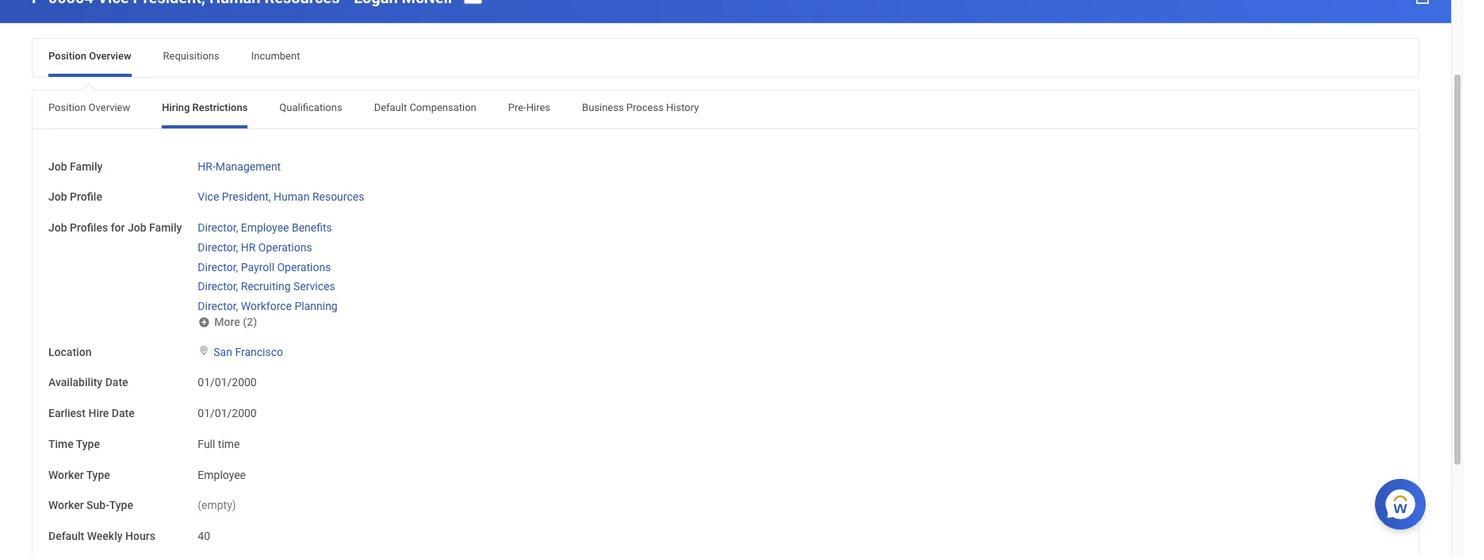 Task type: locate. For each thing, give the bounding box(es) containing it.
director, hr operations
[[198, 241, 312, 254]]

0 vertical spatial position
[[48, 50, 86, 62]]

position overview for requisitions
[[48, 50, 131, 62]]

president,
[[222, 191, 271, 203]]

2 worker from the top
[[48, 499, 84, 512]]

job for job profile
[[48, 191, 67, 203]]

default left compensation
[[374, 101, 407, 113]]

2 position from the top
[[48, 101, 86, 113]]

default for default weekly hours
[[48, 530, 84, 543]]

type up sub-
[[86, 469, 110, 481]]

restrictions
[[192, 101, 248, 113]]

job family
[[48, 160, 103, 173]]

profile
[[70, 191, 102, 203]]

director, recruiting services
[[198, 280, 335, 293]]

tab list
[[33, 39, 1419, 77], [33, 90, 1419, 128]]

4 director, from the top
[[198, 280, 238, 293]]

earliest hire date
[[48, 407, 135, 420]]

full time
[[198, 438, 240, 450]]

1 worker from the top
[[48, 469, 84, 481]]

default compensation
[[374, 101, 477, 113]]

hire
[[88, 407, 109, 420]]

01/01/2000 up full time element at left bottom
[[198, 407, 257, 420]]

family
[[70, 160, 103, 173], [149, 221, 182, 234]]

type for worker type
[[86, 469, 110, 481]]

1 position overview from the top
[[48, 50, 131, 62]]

director, for director, payroll operations
[[198, 261, 238, 273]]

hr
[[241, 241, 256, 254]]

2 position overview from the top
[[48, 101, 130, 113]]

(2)
[[243, 316, 257, 328]]

0 vertical spatial type
[[76, 438, 100, 450]]

job for job profiles for job family
[[48, 221, 67, 234]]

hiring restrictions
[[162, 101, 248, 113]]

01/01/2000
[[198, 376, 257, 389], [198, 407, 257, 420]]

weekly
[[87, 530, 123, 543]]

default
[[374, 101, 407, 113], [48, 530, 84, 543]]

operations
[[258, 241, 312, 254], [277, 261, 331, 273]]

pre-
[[508, 101, 527, 113]]

default left weekly
[[48, 530, 84, 543]]

1 vertical spatial position
[[48, 101, 86, 113]]

overview
[[89, 50, 131, 62], [89, 101, 130, 113]]

family up profile
[[70, 160, 103, 173]]

director, for director, workforce planning
[[198, 300, 238, 313]]

job up job profile
[[48, 160, 67, 173]]

0 vertical spatial operations
[[258, 241, 312, 254]]

0 horizontal spatial default
[[48, 530, 84, 543]]

1 vertical spatial overview
[[89, 101, 130, 113]]

benefits
[[292, 221, 332, 234]]

position
[[48, 50, 86, 62], [48, 101, 86, 113]]

date
[[105, 376, 128, 389], [112, 407, 135, 420]]

director, recruiting services link
[[198, 277, 335, 293]]

job left profiles
[[48, 221, 67, 234]]

worker down time
[[48, 469, 84, 481]]

3 director, from the top
[[198, 261, 238, 273]]

0 vertical spatial overview
[[89, 50, 131, 62]]

job
[[48, 160, 67, 173], [48, 191, 67, 203], [48, 221, 67, 234], [128, 221, 146, 234]]

employee
[[241, 221, 289, 234], [198, 469, 246, 481]]

family right the for
[[149, 221, 182, 234]]

time
[[218, 438, 240, 450]]

0 vertical spatial worker
[[48, 469, 84, 481]]

position for requisitions
[[48, 50, 86, 62]]

director,
[[198, 221, 238, 234], [198, 241, 238, 254], [198, 261, 238, 273], [198, 280, 238, 293], [198, 300, 238, 313]]

hours
[[125, 530, 155, 543]]

time type
[[48, 438, 100, 450]]

1 vertical spatial position overview
[[48, 101, 130, 113]]

1 horizontal spatial family
[[149, 221, 182, 234]]

director, workforce planning link
[[198, 297, 338, 313]]

1 director, from the top
[[198, 221, 238, 234]]

0 vertical spatial default
[[374, 101, 407, 113]]

type up weekly
[[109, 499, 133, 512]]

operations inside the director, payroll operations 'link'
[[277, 261, 331, 273]]

1 horizontal spatial default
[[374, 101, 407, 113]]

employee down full time
[[198, 469, 246, 481]]

recruiting
[[241, 280, 291, 293]]

process
[[627, 101, 664, 113]]

01/01/2000 for availability date
[[198, 376, 257, 389]]

payroll
[[241, 261, 275, 273]]

worker
[[48, 469, 84, 481], [48, 499, 84, 512]]

date up hire
[[105, 376, 128, 389]]

job left profile
[[48, 191, 67, 203]]

1 vertical spatial operations
[[277, 261, 331, 273]]

worker left sub-
[[48, 499, 84, 512]]

1 position from the top
[[48, 50, 86, 62]]

worker for worker sub-type
[[48, 499, 84, 512]]

qualifications
[[280, 101, 342, 113]]

items selected list
[[198, 218, 363, 314]]

0 vertical spatial employee
[[241, 221, 289, 234]]

type for time type
[[76, 438, 100, 450]]

type
[[76, 438, 100, 450], [86, 469, 110, 481], [109, 499, 133, 512]]

position overview
[[48, 50, 131, 62], [48, 101, 130, 113]]

date right hire
[[112, 407, 135, 420]]

1 vertical spatial type
[[86, 469, 110, 481]]

1 vertical spatial tab list
[[33, 90, 1419, 128]]

type right time
[[76, 438, 100, 450]]

location image
[[198, 345, 210, 356]]

overview for requisitions
[[89, 50, 131, 62]]

operations for director, payroll operations
[[277, 261, 331, 273]]

0 vertical spatial position overview
[[48, 50, 131, 62]]

director, for director, employee benefits
[[198, 221, 238, 234]]

1 vertical spatial worker
[[48, 499, 84, 512]]

overview for hiring restrictions
[[89, 101, 130, 113]]

0 horizontal spatial family
[[70, 160, 103, 173]]

operations up services
[[277, 261, 331, 273]]

job profiles for job family
[[48, 221, 182, 234]]

01/01/2000 up earliest hire date element
[[198, 376, 257, 389]]

0 vertical spatial 01/01/2000
[[198, 376, 257, 389]]

hr-management link
[[198, 157, 281, 173]]

1 vertical spatial family
[[149, 221, 182, 234]]

2 01/01/2000 from the top
[[198, 407, 257, 420]]

vice president, human resources link
[[198, 188, 364, 203]]

director, employee benefits
[[198, 221, 332, 234]]

director, for director, hr operations
[[198, 241, 238, 254]]

2 director, from the top
[[198, 241, 238, 254]]

40
[[198, 530, 210, 543]]

5 director, from the top
[[198, 300, 238, 313]]

director, employee benefits link
[[198, 218, 332, 234]]

director, hr operations link
[[198, 238, 312, 254]]

0 vertical spatial date
[[105, 376, 128, 389]]

employee element
[[198, 465, 246, 481]]

human
[[274, 191, 310, 203]]

business
[[582, 101, 624, 113]]

employee up "director, hr operations" link
[[241, 221, 289, 234]]

worker type
[[48, 469, 110, 481]]

default inside tab list
[[374, 101, 407, 113]]

1 vertical spatial default
[[48, 530, 84, 543]]

1 vertical spatial 01/01/2000
[[198, 407, 257, 420]]

operations inside "director, hr operations" link
[[258, 241, 312, 254]]

0 vertical spatial tab list
[[33, 39, 1419, 77]]

1 01/01/2000 from the top
[[198, 376, 257, 389]]

sub-
[[87, 499, 109, 512]]

director, inside 'link'
[[198, 261, 238, 273]]

operations up the director, payroll operations 'link'
[[258, 241, 312, 254]]



Task type: vqa. For each thing, say whether or not it's contained in the screenshot.
Profile Logan McNeil icon
no



Task type: describe. For each thing, give the bounding box(es) containing it.
director, payroll operations
[[198, 261, 331, 273]]

operations for director, hr operations
[[258, 241, 312, 254]]

director, workforce planning
[[198, 300, 338, 313]]

vice president, human resources
[[198, 191, 364, 203]]

view printable version (pdf) image
[[1414, 0, 1433, 6]]

position for hiring restrictions
[[48, 101, 86, 113]]

position overview for hiring restrictions
[[48, 101, 130, 113]]

profiles
[[70, 221, 108, 234]]

for
[[111, 221, 125, 234]]

hires
[[527, 101, 551, 113]]

1 tab list from the top
[[33, 39, 1419, 77]]

francisco
[[235, 346, 283, 358]]

1 vertical spatial date
[[112, 407, 135, 420]]

time
[[48, 438, 74, 450]]

planning
[[295, 300, 338, 313]]

pre-hires
[[508, 101, 551, 113]]

(empty)
[[198, 499, 236, 512]]

01/01/2000 for earliest hire date
[[198, 407, 257, 420]]

history
[[666, 101, 699, 113]]

job for job family
[[48, 160, 67, 173]]

2 tab list from the top
[[33, 90, 1419, 128]]

director, payroll operations link
[[198, 258, 331, 273]]

requisitions
[[163, 50, 219, 62]]

1 vertical spatial employee
[[198, 469, 246, 481]]

business process history
[[582, 101, 699, 113]]

full time element
[[198, 435, 240, 450]]

more (2)
[[214, 316, 257, 328]]

services
[[293, 280, 335, 293]]

vice
[[198, 191, 219, 203]]

workforce
[[241, 300, 292, 313]]

hr-management
[[198, 160, 281, 173]]

more (2) button
[[198, 314, 259, 330]]

worker sub-type
[[48, 499, 133, 512]]

job profile
[[48, 191, 102, 203]]

availability
[[48, 376, 102, 389]]

hr-
[[198, 160, 216, 173]]

more
[[214, 316, 240, 328]]

availability date element
[[198, 367, 257, 390]]

worker for worker type
[[48, 469, 84, 481]]

management
[[216, 160, 281, 173]]

san
[[214, 346, 232, 358]]

earliest
[[48, 407, 86, 420]]

compensation
[[410, 101, 477, 113]]

director, for director, recruiting services
[[198, 280, 238, 293]]

full
[[198, 438, 215, 450]]

default weekly hours element
[[198, 520, 210, 544]]

resources
[[312, 191, 364, 203]]

employee inside items selected list
[[241, 221, 289, 234]]

san francisco link
[[214, 342, 283, 358]]

default weekly hours
[[48, 530, 155, 543]]

0 vertical spatial family
[[70, 160, 103, 173]]

2 vertical spatial type
[[109, 499, 133, 512]]

job right the for
[[128, 221, 146, 234]]

incumbent
[[251, 50, 300, 62]]

earliest hire date element
[[198, 398, 257, 421]]

location
[[48, 346, 92, 358]]

hiring
[[162, 101, 190, 113]]

default for default compensation
[[374, 101, 407, 113]]

availability date
[[48, 376, 128, 389]]

san francisco
[[214, 346, 283, 358]]



